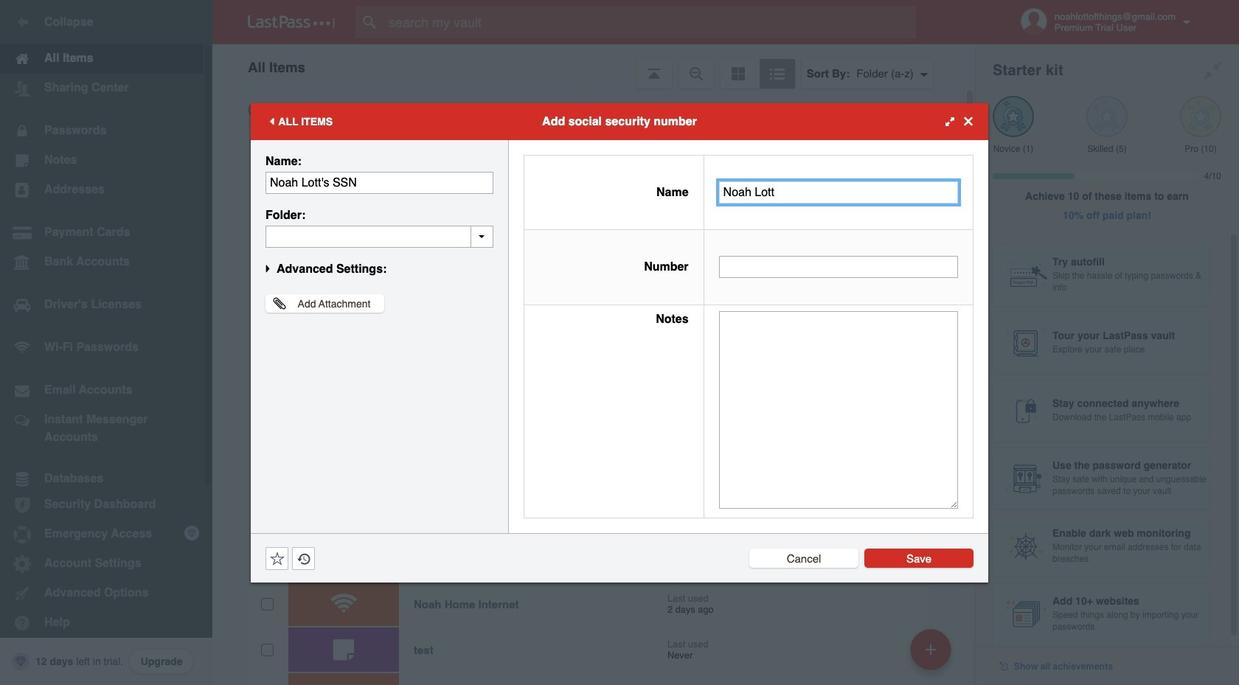 Task type: locate. For each thing, give the bounding box(es) containing it.
lastpass image
[[248, 15, 335, 29]]

search my vault text field
[[356, 6, 945, 38]]

new item image
[[926, 644, 936, 655]]

None text field
[[719, 181, 958, 203], [266, 225, 494, 247], [719, 181, 958, 203], [266, 225, 494, 247]]

new item navigation
[[905, 625, 960, 685]]

dialog
[[251, 103, 989, 582]]

None text field
[[266, 172, 494, 194], [719, 256, 958, 278], [719, 311, 958, 509], [266, 172, 494, 194], [719, 256, 958, 278], [719, 311, 958, 509]]

vault options navigation
[[212, 44, 975, 89]]

main navigation navigation
[[0, 0, 212, 685]]

Search search field
[[356, 6, 945, 38]]



Task type: vqa. For each thing, say whether or not it's contained in the screenshot.
"new item" element
no



